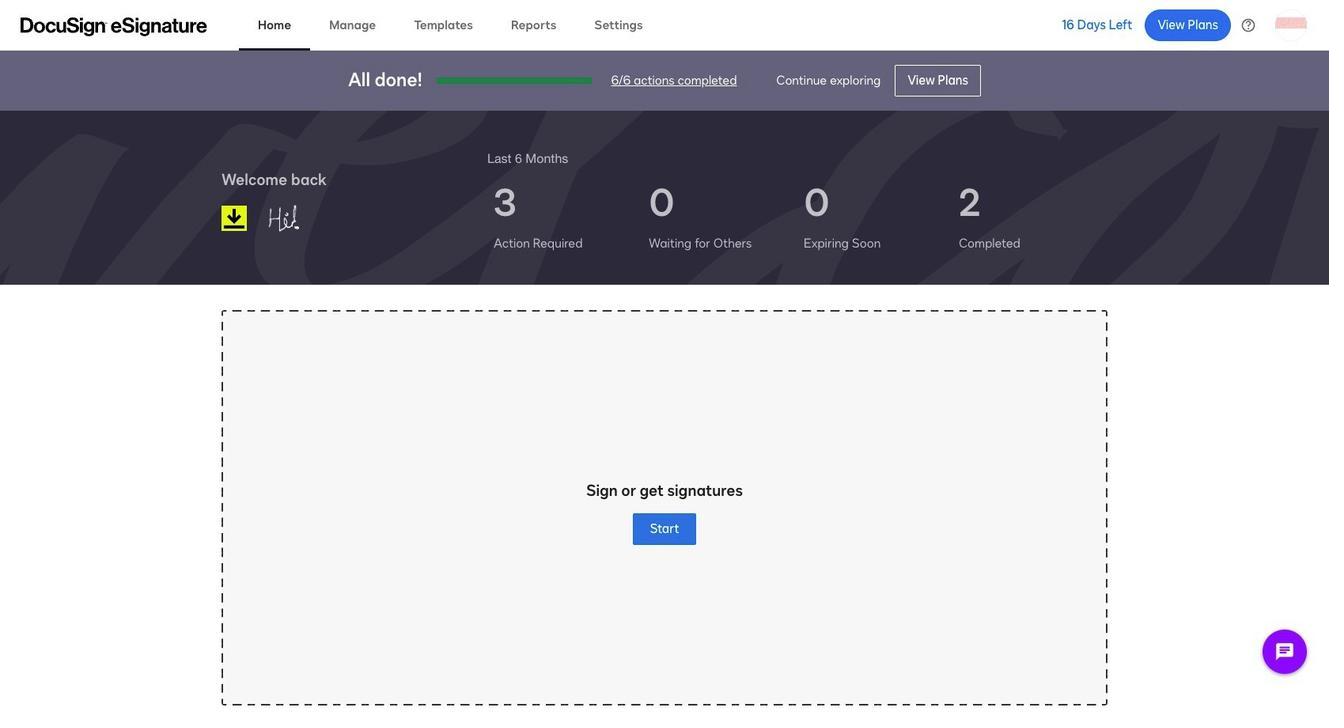Task type: locate. For each thing, give the bounding box(es) containing it.
generic name image
[[260, 198, 342, 239]]

heading
[[487, 149, 568, 168]]

list
[[487, 168, 1108, 266]]

your uploaded profile image image
[[1275, 9, 1307, 41]]

docusignlogo image
[[222, 206, 247, 231]]



Task type: describe. For each thing, give the bounding box(es) containing it.
docusign esignature image
[[21, 17, 207, 36]]



